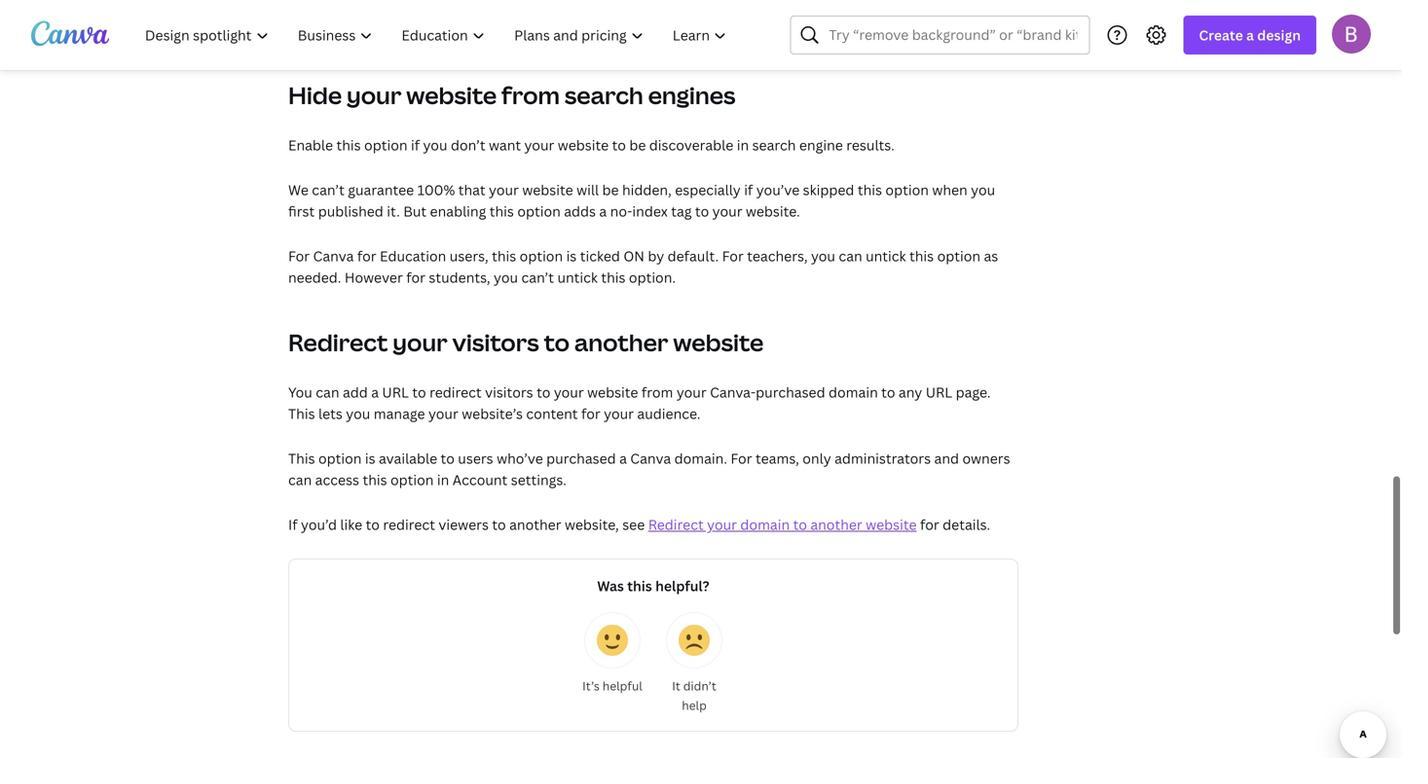 Task type: locate. For each thing, give the bounding box(es) containing it.
a inside the this option is available to users who've purchased a canva domain. for teams, only administrators and owners can access this option in account settings.
[[620, 450, 627, 468]]

1 horizontal spatial if
[[744, 181, 753, 199]]

for
[[288, 247, 310, 265], [722, 247, 744, 265], [731, 450, 753, 468]]

for
[[357, 247, 377, 265], [406, 268, 426, 287], [582, 405, 601, 423], [921, 516, 940, 534]]

if left 'you've'
[[744, 181, 753, 199]]

website up audience.
[[588, 383, 639, 402]]

it's helpful
[[583, 678, 643, 695]]

to inside the this option is available to users who've purchased a canva domain. for teams, only administrators and owners can access this option in account settings.
[[441, 450, 455, 468]]

0 vertical spatial is
[[567, 247, 577, 265]]

you right teachers,
[[811, 247, 836, 265]]

your down especially
[[713, 202, 743, 221]]

can left access
[[288, 471, 312, 490]]

0 vertical spatial untick
[[866, 247, 907, 265]]

domain inside you can add a url to redirect visitors to your website from your canva-purchased domain to any url page. this lets you manage your website's content for your audience.
[[829, 383, 878, 402]]

who've
[[497, 450, 543, 468]]

to
[[612, 136, 626, 154], [695, 202, 709, 221], [544, 327, 570, 358], [412, 383, 426, 402], [537, 383, 551, 402], [882, 383, 896, 402], [441, 450, 455, 468], [366, 516, 380, 534], [492, 516, 506, 534], [794, 516, 807, 534]]

1 vertical spatial can
[[316, 383, 340, 402]]

purchased
[[756, 383, 826, 402], [547, 450, 616, 468]]

be up hidden, at the top left of the page
[[630, 136, 646, 154]]

2 horizontal spatial can
[[839, 247, 863, 265]]

for inside you can add a url to redirect visitors to your website from your canva-purchased domain to any url page. this lets you manage your website's content for your audience.
[[582, 405, 601, 423]]

you right 'when'
[[971, 181, 996, 199]]

0 vertical spatial can't
[[312, 181, 345, 199]]

1 vertical spatial redirect
[[648, 516, 704, 534]]

top level navigation element
[[132, 16, 744, 55]]

1 horizontal spatial is
[[567, 247, 577, 265]]

helpful?
[[656, 577, 710, 596]]

can't inside we can't guarantee 100% that your website will be hidden, especially if you've skipped this option when you first published it. but enabling this option adds a no-index tag to your website.
[[312, 181, 345, 199]]

be
[[630, 136, 646, 154], [603, 181, 619, 199]]

1 horizontal spatial be
[[630, 136, 646, 154]]

0 horizontal spatial search
[[565, 79, 644, 111]]

you can add a url to redirect visitors to your website from your canva-purchased domain to any url page. this lets you manage your website's content for your audience.
[[288, 383, 991, 423]]

1 vertical spatial domain
[[741, 516, 790, 534]]

1 vertical spatial is
[[365, 450, 376, 468]]

your up content
[[554, 383, 584, 402]]

0 horizontal spatial be
[[603, 181, 619, 199]]

website up adds
[[522, 181, 573, 199]]

2 horizontal spatial another
[[811, 516, 863, 534]]

engine
[[800, 136, 843, 154]]

a down you can add a url to redirect visitors to your website from your canva-purchased domain to any url page. this lets you manage your website's content for your audience.
[[620, 450, 627, 468]]

option left 'when'
[[886, 181, 929, 199]]

0 horizontal spatial url
[[382, 383, 409, 402]]

this inside you can add a url to redirect visitors to your website from your canva-purchased domain to any url page. this lets you manage your website's content for your audience.
[[288, 405, 315, 423]]

it.
[[387, 202, 400, 221]]

0 horizontal spatial if
[[411, 136, 420, 154]]

purchased up settings.
[[547, 450, 616, 468]]

design
[[1258, 26, 1301, 44]]

can't right we
[[312, 181, 345, 199]]

untick
[[866, 247, 907, 265], [558, 268, 598, 287]]

viewers
[[439, 516, 489, 534]]

your up audience.
[[677, 383, 707, 402]]

1 horizontal spatial can
[[316, 383, 340, 402]]

your right manage
[[429, 405, 459, 423]]

from
[[502, 79, 560, 111], [642, 383, 674, 402]]

0 vertical spatial this
[[288, 405, 315, 423]]

website inside we can't guarantee 100% that your website will be hidden, especially if you've skipped this option when you first published it. but enabling this option adds a no-index tag to your website.
[[522, 181, 573, 199]]

😔 image
[[679, 625, 710, 657]]

will
[[577, 181, 599, 199]]

1 vertical spatial canva
[[631, 450, 671, 468]]

1 horizontal spatial untick
[[866, 247, 907, 265]]

settings.
[[511, 471, 567, 490]]

purchased inside the this option is available to users who've purchased a canva domain. for teams, only administrators and owners can access this option in account settings.
[[547, 450, 616, 468]]

1 vertical spatial if
[[744, 181, 753, 199]]

create a design button
[[1184, 16, 1317, 55]]

another up you can add a url to redirect visitors to your website from your canva-purchased domain to any url page. this lets you manage your website's content for your audience.
[[575, 327, 669, 358]]

1 horizontal spatial from
[[642, 383, 674, 402]]

0 horizontal spatial in
[[437, 471, 449, 490]]

enable this option if you don't want your website to be discoverable in search engine results.
[[288, 136, 895, 154]]

0 vertical spatial domain
[[829, 383, 878, 402]]

audience.
[[638, 405, 701, 423]]

0 horizontal spatial canva
[[313, 247, 354, 265]]

you
[[423, 136, 448, 154], [971, 181, 996, 199], [811, 247, 836, 265], [494, 268, 518, 287], [346, 405, 370, 423]]

1 url from the left
[[382, 383, 409, 402]]

your left audience.
[[604, 405, 634, 423]]

option left adds
[[518, 202, 561, 221]]

was
[[597, 577, 624, 596]]

see
[[623, 516, 645, 534]]

if
[[411, 136, 420, 154], [744, 181, 753, 199]]

is
[[567, 247, 577, 265], [365, 450, 376, 468]]

search
[[565, 79, 644, 111], [753, 136, 796, 154]]

index
[[633, 202, 668, 221]]

2 url from the left
[[926, 383, 953, 402]]

this right access
[[363, 471, 387, 490]]

is left ticked
[[567, 247, 577, 265]]

1 this from the top
[[288, 405, 315, 423]]

page.
[[956, 383, 991, 402]]

option
[[364, 136, 408, 154], [886, 181, 929, 199], [518, 202, 561, 221], [520, 247, 563, 265], [938, 247, 981, 265], [319, 450, 362, 468], [391, 471, 434, 490]]

is inside for canva for education users, this option is ticked on by default. for teachers, you can untick this option as needed. however for students, you can't untick this option.
[[567, 247, 577, 265]]

your
[[347, 79, 402, 111], [525, 136, 555, 154], [489, 181, 519, 199], [713, 202, 743, 221], [393, 327, 448, 358], [554, 383, 584, 402], [677, 383, 707, 402], [429, 405, 459, 423], [604, 405, 634, 423], [707, 516, 737, 534]]

students,
[[429, 268, 491, 287]]

1 horizontal spatial domain
[[829, 383, 878, 402]]

search up 'you've'
[[753, 136, 796, 154]]

hidden,
[[622, 181, 672, 199]]

search up enable this option if you don't want your website to be discoverable in search engine results. at the top
[[565, 79, 644, 111]]

another down only
[[811, 516, 863, 534]]

1 vertical spatial visitors
[[485, 383, 533, 402]]

1 vertical spatial purchased
[[547, 450, 616, 468]]

can't inside for canva for education users, this option is ticked on by default. for teachers, you can untick this option as needed. however for students, you can't untick this option.
[[522, 268, 554, 287]]

1 vertical spatial this
[[288, 450, 315, 468]]

this
[[288, 405, 315, 423], [288, 450, 315, 468]]

from up audience.
[[642, 383, 674, 402]]

0 vertical spatial in
[[737, 136, 749, 154]]

if up 100%
[[411, 136, 420, 154]]

in right discoverable
[[737, 136, 749, 154]]

owners
[[963, 450, 1011, 468]]

2 vertical spatial can
[[288, 471, 312, 490]]

1 vertical spatial untick
[[558, 268, 598, 287]]

a left design
[[1247, 26, 1255, 44]]

1 vertical spatial can't
[[522, 268, 554, 287]]

want
[[489, 136, 521, 154]]

users,
[[450, 247, 489, 265]]

it's
[[583, 678, 600, 695]]

canva inside the this option is available to users who've purchased a canva domain. for teams, only administrators and owners can access this option in account settings.
[[631, 450, 671, 468]]

is inside the this option is available to users who've purchased a canva domain. for teams, only administrators and owners can access this option in account settings.
[[365, 450, 376, 468]]

this right skipped
[[858, 181, 883, 199]]

0 vertical spatial from
[[502, 79, 560, 111]]

visitors inside you can add a url to redirect visitors to your website from your canva-purchased domain to any url page. this lets you manage your website's content for your audience.
[[485, 383, 533, 402]]

this right the users,
[[492, 247, 517, 265]]

0 vertical spatial redirect
[[430, 383, 482, 402]]

1 horizontal spatial canva
[[631, 450, 671, 468]]

your down domain. at the bottom of the page
[[707, 516, 737, 534]]

0 vertical spatial purchased
[[756, 383, 826, 402]]

domain down teams,
[[741, 516, 790, 534]]

1 vertical spatial search
[[753, 136, 796, 154]]

for down education
[[406, 268, 426, 287]]

0 horizontal spatial another
[[510, 516, 562, 534]]

we
[[288, 181, 309, 199]]

bob builder image
[[1333, 14, 1372, 53]]

1 horizontal spatial url
[[926, 383, 953, 402]]

canva up needed. on the left top of page
[[313, 247, 354, 265]]

canva down audience.
[[631, 450, 671, 468]]

especially
[[675, 181, 741, 199]]

can down skipped
[[839, 247, 863, 265]]

in left 'account'
[[437, 471, 449, 490]]

is left available
[[365, 450, 376, 468]]

1 horizontal spatial redirect
[[648, 516, 704, 534]]

this right "enabling"
[[490, 202, 514, 221]]

a inside we can't guarantee 100% that your website will be hidden, especially if you've skipped this option when you first published it. but enabling this option adds a no-index tag to your website.
[[600, 202, 607, 221]]

option left ticked
[[520, 247, 563, 265]]

a right the add on the left
[[371, 383, 379, 402]]

url
[[382, 383, 409, 402], [926, 383, 953, 402]]

redirect left "viewers"
[[383, 516, 435, 534]]

domain left any
[[829, 383, 878, 402]]

another down settings.
[[510, 516, 562, 534]]

0 horizontal spatial untick
[[558, 268, 598, 287]]

1 vertical spatial in
[[437, 471, 449, 490]]

option.
[[629, 268, 676, 287]]

this inside the this option is available to users who've purchased a canva domain. for teams, only administrators and owners can access this option in account settings.
[[288, 450, 315, 468]]

0 vertical spatial redirect
[[288, 327, 388, 358]]

for left teams,
[[731, 450, 753, 468]]

published
[[318, 202, 384, 221]]

0 horizontal spatial redirect
[[288, 327, 388, 358]]

redirect up website's
[[430, 383, 482, 402]]

another
[[575, 327, 669, 358], [510, 516, 562, 534], [811, 516, 863, 534]]

from up want
[[502, 79, 560, 111]]

a left no-
[[600, 202, 607, 221]]

redirect up the add on the left
[[288, 327, 388, 358]]

0 vertical spatial search
[[565, 79, 644, 111]]

for right content
[[582, 405, 601, 423]]

1 horizontal spatial purchased
[[756, 383, 826, 402]]

0 horizontal spatial can't
[[312, 181, 345, 199]]

it didn't help
[[672, 678, 717, 714]]

option up guarantee
[[364, 136, 408, 154]]

redirect your domain to another website link
[[648, 516, 917, 534]]

website
[[406, 79, 497, 111], [558, 136, 609, 154], [522, 181, 573, 199], [673, 327, 764, 358], [588, 383, 639, 402], [866, 516, 917, 534]]

this option is available to users who've purchased a canva domain. for teams, only administrators and owners can access this option in account settings.
[[288, 450, 1011, 490]]

enabling
[[430, 202, 486, 221]]

url right any
[[926, 383, 953, 402]]

0 vertical spatial canva
[[313, 247, 354, 265]]

url up manage
[[382, 383, 409, 402]]

this right enable
[[337, 136, 361, 154]]

be right will
[[603, 181, 619, 199]]

2 this from the top
[[288, 450, 315, 468]]

redirect
[[430, 383, 482, 402], [383, 516, 435, 534]]

can't up redirect your visitors to another website
[[522, 268, 554, 287]]

purchased inside you can add a url to redirect visitors to your website from your canva-purchased domain to any url page. this lets you manage your website's content for your audience.
[[756, 383, 826, 402]]

0 horizontal spatial purchased
[[547, 450, 616, 468]]

it
[[672, 678, 681, 695]]

0 vertical spatial if
[[411, 136, 420, 154]]

can up lets
[[316, 383, 340, 402]]

on
[[624, 247, 645, 265]]

redirect right see
[[648, 516, 704, 534]]

don't
[[451, 136, 486, 154]]

0 horizontal spatial is
[[365, 450, 376, 468]]

domain.
[[675, 450, 728, 468]]

1 horizontal spatial can't
[[522, 268, 554, 287]]

0 vertical spatial can
[[839, 247, 863, 265]]

1 vertical spatial be
[[603, 181, 619, 199]]

purchased up teams,
[[756, 383, 826, 402]]

in
[[737, 136, 749, 154], [437, 471, 449, 490]]

you down the add on the left
[[346, 405, 370, 423]]

can
[[839, 247, 863, 265], [316, 383, 340, 402], [288, 471, 312, 490]]

if you'd like to redirect viewers to another website, see redirect your domain to another website for details.
[[288, 516, 991, 534]]

your right want
[[525, 136, 555, 154]]

this
[[337, 136, 361, 154], [858, 181, 883, 199], [490, 202, 514, 221], [492, 247, 517, 265], [910, 247, 934, 265], [601, 268, 626, 287], [363, 471, 387, 490], [628, 577, 652, 596]]

1 vertical spatial from
[[642, 383, 674, 402]]

0 horizontal spatial can
[[288, 471, 312, 490]]

can't
[[312, 181, 345, 199], [522, 268, 554, 287]]

adds
[[564, 202, 596, 221]]



Task type: describe. For each thing, give the bounding box(es) containing it.
redirect your visitors to another website
[[288, 327, 764, 358]]

you left don't
[[423, 136, 448, 154]]

website up canva-
[[673, 327, 764, 358]]

add
[[343, 383, 368, 402]]

for right default.
[[722, 247, 744, 265]]

was this helpful?
[[597, 577, 710, 596]]

for up however
[[357, 247, 377, 265]]

0 horizontal spatial from
[[502, 79, 560, 111]]

teams,
[[756, 450, 800, 468]]

hide
[[288, 79, 342, 111]]

but
[[403, 202, 427, 221]]

website down administrators
[[866, 516, 917, 534]]

your right hide
[[347, 79, 402, 111]]

administrators
[[835, 450, 931, 468]]

lets
[[319, 405, 343, 423]]

you inside you can add a url to redirect visitors to your website from your canva-purchased domain to any url page. this lets you manage your website's content for your audience.
[[346, 405, 370, 423]]

0 vertical spatial be
[[630, 136, 646, 154]]

create a design
[[1200, 26, 1301, 44]]

you've
[[757, 181, 800, 199]]

option down available
[[391, 471, 434, 490]]

discoverable
[[650, 136, 734, 154]]

if inside we can't guarantee 100% that your website will be hidden, especially if you've skipped this option when you first published it. but enabling this option adds a no-index tag to your website.
[[744, 181, 753, 199]]

engines
[[648, 79, 736, 111]]

helpful
[[603, 678, 643, 695]]

canva inside for canva for education users, this option is ticked on by default. for teachers, you can untick this option as needed. however for students, you can't untick this option.
[[313, 247, 354, 265]]

website,
[[565, 516, 619, 534]]

skipped
[[803, 181, 855, 199]]

this right was
[[628, 577, 652, 596]]

and
[[935, 450, 960, 468]]

website.
[[746, 202, 801, 221]]

help
[[682, 698, 707, 714]]

Try "remove background" or "brand kit" search field
[[829, 17, 1078, 54]]

website up will
[[558, 136, 609, 154]]

from inside you can add a url to redirect visitors to your website from your canva-purchased domain to any url page. this lets you manage your website's content for your audience.
[[642, 383, 674, 402]]

you'd
[[301, 516, 337, 534]]

tag
[[671, 202, 692, 221]]

manage
[[374, 405, 425, 423]]

only
[[803, 450, 832, 468]]

teachers,
[[747, 247, 808, 265]]

redirect inside you can add a url to redirect visitors to your website from your canva-purchased domain to any url page. this lets you manage your website's content for your audience.
[[430, 383, 482, 402]]

this inside the this option is available to users who've purchased a canva domain. for teams, only administrators and owners can access this option in account settings.
[[363, 471, 387, 490]]

like
[[340, 516, 363, 534]]

🙂 image
[[597, 625, 628, 657]]

first
[[288, 202, 315, 221]]

1 vertical spatial redirect
[[383, 516, 435, 534]]

option up access
[[319, 450, 362, 468]]

can inside for canva for education users, this option is ticked on by default. for teachers, you can untick this option as needed. however for students, you can't untick this option.
[[839, 247, 863, 265]]

needed.
[[288, 268, 341, 287]]

website inside you can add a url to redirect visitors to your website from your canva-purchased domain to any url page. this lets you manage your website's content for your audience.
[[588, 383, 639, 402]]

we can't guarantee 100% that your website will be hidden, especially if you've skipped this option when you first published it. but enabling this option adds a no-index tag to your website.
[[288, 181, 996, 221]]

a inside 'create a design' dropdown button
[[1247, 26, 1255, 44]]

guarantee
[[348, 181, 414, 199]]

your right that
[[489, 181, 519, 199]]

1 horizontal spatial search
[[753, 136, 796, 154]]

available
[[379, 450, 438, 468]]

0 horizontal spatial domain
[[741, 516, 790, 534]]

account
[[453, 471, 508, 490]]

you inside we can't guarantee 100% that your website will be hidden, especially if you've skipped this option when you first published it. but enabling this option adds a no-index tag to your website.
[[971, 181, 996, 199]]

no-
[[610, 202, 633, 221]]

0 vertical spatial visitors
[[453, 327, 539, 358]]

you
[[288, 383, 313, 402]]

be inside we can't guarantee 100% that your website will be hidden, especially if you've skipped this option when you first published it. but enabling this option adds a no-index tag to your website.
[[603, 181, 619, 199]]

enable
[[288, 136, 333, 154]]

for left details.
[[921, 516, 940, 534]]

website up don't
[[406, 79, 497, 111]]

you right students,
[[494, 268, 518, 287]]

this down ticked
[[601, 268, 626, 287]]

website's
[[462, 405, 523, 423]]

education
[[380, 247, 446, 265]]

results.
[[847, 136, 895, 154]]

however
[[345, 268, 403, 287]]

any
[[899, 383, 923, 402]]

when
[[933, 181, 968, 199]]

access
[[315, 471, 359, 490]]

can inside the this option is available to users who've purchased a canva domain. for teams, only administrators and owners can access this option in account settings.
[[288, 471, 312, 490]]

users
[[458, 450, 494, 468]]

that
[[459, 181, 486, 199]]

option left as
[[938, 247, 981, 265]]

by
[[648, 247, 665, 265]]

for canva for education users, this option is ticked on by default. for teachers, you can untick this option as needed. however for students, you can't untick this option.
[[288, 247, 999, 287]]

canva-
[[710, 383, 756, 402]]

to inside we can't guarantee 100% that your website will be hidden, especially if you've skipped this option when you first published it. but enabling this option adds a no-index tag to your website.
[[695, 202, 709, 221]]

1 horizontal spatial another
[[575, 327, 669, 358]]

as
[[984, 247, 999, 265]]

for inside the this option is available to users who've purchased a canva domain. for teams, only administrators and owners can access this option in account settings.
[[731, 450, 753, 468]]

for up needed. on the left top of page
[[288, 247, 310, 265]]

didn't
[[684, 678, 717, 695]]

your up manage
[[393, 327, 448, 358]]

default.
[[668, 247, 719, 265]]

ticked
[[580, 247, 620, 265]]

if
[[288, 516, 298, 534]]

can inside you can add a url to redirect visitors to your website from your canva-purchased domain to any url page. this lets you manage your website's content for your audience.
[[316, 383, 340, 402]]

details.
[[943, 516, 991, 534]]

100%
[[418, 181, 455, 199]]

1 horizontal spatial in
[[737, 136, 749, 154]]

hide your website from search engines
[[288, 79, 736, 111]]

in inside the this option is available to users who've purchased a canva domain. for teams, only administrators and owners can access this option in account settings.
[[437, 471, 449, 490]]

content
[[526, 405, 578, 423]]

create
[[1200, 26, 1244, 44]]

this left as
[[910, 247, 934, 265]]

a inside you can add a url to redirect visitors to your website from your canva-purchased domain to any url page. this lets you manage your website's content for your audience.
[[371, 383, 379, 402]]



Task type: vqa. For each thing, say whether or not it's contained in the screenshot.
the 'organize' at left
no



